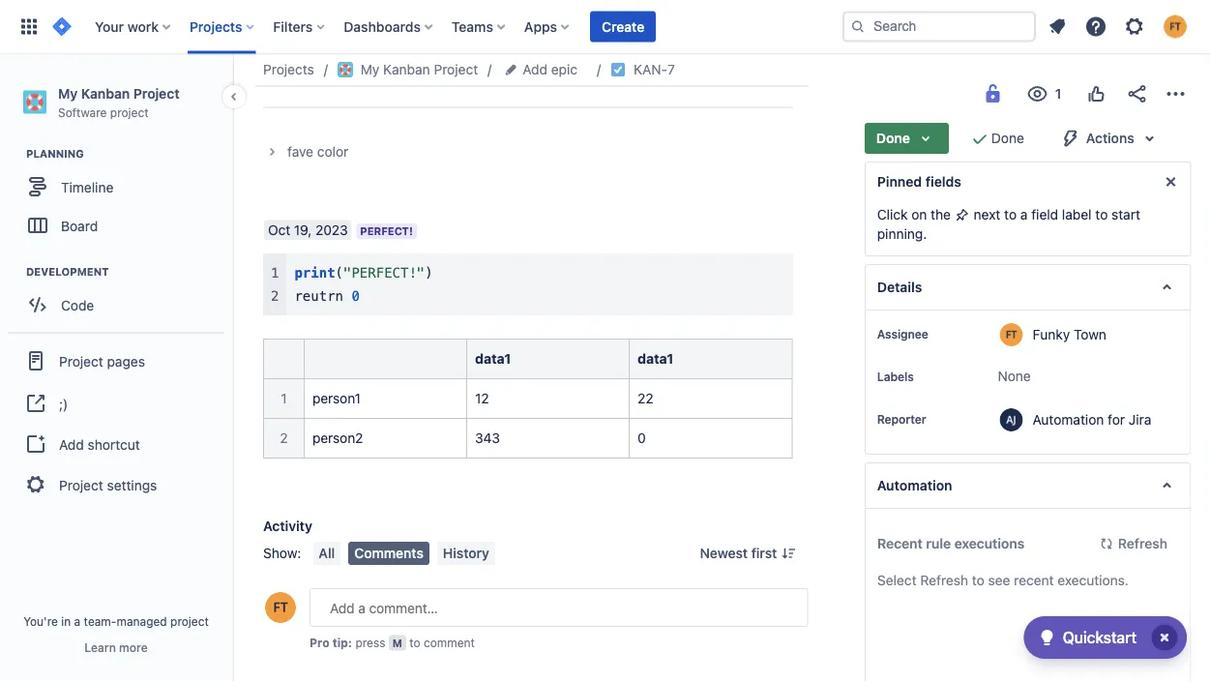 Task type: describe. For each thing, give the bounding box(es) containing it.
2 done from the left
[[992, 130, 1025, 146]]

my kanban project image
[[338, 62, 353, 77]]

profile image of funky town image
[[265, 593, 296, 624]]

menu bar containing all
[[309, 543, 499, 566]]

fave
[[288, 144, 314, 160]]

pinned
[[877, 174, 922, 190]]

lost,
[[354, 54, 381, 70]]

oct
[[268, 223, 291, 239]]

add shortcut
[[59, 436, 140, 452]]

person1
[[313, 391, 361, 407]]

2 data1 from the left
[[638, 352, 674, 368]]

click
[[877, 207, 908, 223]]

none
[[998, 368, 1031, 384]]

pro tip: press m to comment
[[310, 637, 475, 650]]

filters
[[273, 18, 313, 34]]

appswitcher icon image
[[17, 15, 41, 38]]

funky
[[1033, 326, 1070, 342]]

create
[[602, 18, 645, 34]]

;)
[[59, 396, 68, 412]]

on
[[912, 207, 927, 223]]

all
[[323, 54, 337, 70]]

notifications image
[[1046, 15, 1070, 38]]

dismiss quickstart image
[[1150, 622, 1181, 653]]

1 horizontal spatial project
[[170, 615, 209, 628]]

pages
[[107, 353, 145, 369]]

reutrn 0
[[295, 289, 360, 305]]

automation for automation
[[877, 478, 953, 494]]

color
[[317, 144, 349, 160]]

newest first image
[[781, 547, 797, 562]]

next
[[974, 207, 1001, 223]]

actions image
[[1165, 82, 1188, 106]]

development image
[[3, 261, 26, 284]]

settings
[[107, 477, 157, 493]]

in
[[61, 615, 71, 628]]

automation element
[[865, 463, 1192, 509]]

you're in a team-managed project
[[23, 615, 209, 628]]

Search field
[[843, 11, 1037, 42]]

help image
[[1085, 15, 1108, 38]]

(
[[335, 265, 344, 281]]

primary element
[[12, 0, 843, 54]]

19,
[[294, 223, 312, 239]]

kan-7
[[634, 61, 676, 77]]

kan-7 link
[[634, 58, 676, 81]]

my kanban project link
[[338, 58, 478, 81]]

teams button
[[446, 11, 513, 42]]

start
[[1112, 207, 1141, 223]]

1 data1 from the left
[[475, 352, 511, 368]]

"perfect!"
[[344, 265, 425, 281]]

timeline
[[61, 179, 114, 195]]

you're
[[23, 615, 58, 628]]

expand content image
[[260, 141, 284, 164]]

1 vertical spatial 0
[[638, 431, 646, 447]]

it"
[[411, 54, 425, 70]]

show:
[[263, 546, 301, 562]]

0 horizontal spatial to
[[410, 637, 421, 650]]

2 horizontal spatial to
[[1096, 207, 1108, 223]]

project settings link
[[8, 464, 225, 506]]

fields
[[926, 174, 962, 190]]

projects link
[[263, 58, 314, 81]]

labels
[[877, 370, 914, 383]]

teams
[[452, 18, 494, 34]]

22
[[638, 391, 654, 407]]

comments
[[354, 546, 424, 562]]

my kanban project software project
[[58, 85, 180, 119]]

board
[[61, 218, 98, 234]]

automation for automation for jira
[[1033, 411, 1104, 427]]

kanban for my kanban project
[[383, 61, 430, 77]]

settings image
[[1124, 15, 1147, 38]]

team-
[[84, 615, 117, 628]]

7
[[668, 61, 676, 77]]

funky town
[[1033, 326, 1107, 342]]

hide message image
[[1160, 170, 1183, 194]]

click on the
[[877, 207, 955, 223]]

filters button
[[268, 11, 332, 42]]

create button
[[591, 11, 657, 42]]

planning image
[[3, 142, 26, 166]]

banner containing your work
[[0, 0, 1211, 54]]

first
[[752, 546, 778, 562]]

development group
[[10, 264, 231, 330]]

1 horizontal spatial to
[[1004, 207, 1017, 223]]

is
[[341, 54, 351, 70]]



Task type: vqa. For each thing, say whether or not it's contained in the screenshot.
topmost custom
no



Task type: locate. For each thing, give the bounding box(es) containing it.
0 vertical spatial a
[[1021, 207, 1028, 223]]

a inside next to a field label to start pinning.
[[1021, 207, 1028, 223]]

assignee
[[877, 327, 928, 341]]

done up next
[[992, 130, 1025, 146]]

kanban
[[383, 61, 430, 77], [81, 85, 130, 101]]

automation
[[1033, 411, 1104, 427], [877, 478, 953, 494]]

project inside my kanban project software project
[[133, 85, 180, 101]]

work
[[127, 18, 159, 34]]

a for to
[[1021, 207, 1028, 223]]

0 vertical spatial project
[[110, 105, 149, 119]]

12
[[475, 391, 489, 407]]

a
[[1021, 207, 1028, 223], [74, 615, 81, 628]]

oct 19, 2023
[[268, 223, 348, 239]]

group
[[8, 332, 225, 512]]

add for add epic
[[523, 61, 548, 77]]

m
[[393, 638, 403, 650]]

board link
[[10, 206, 223, 245]]

jira software image
[[50, 15, 74, 38], [50, 15, 74, 38]]

1 horizontal spatial done
[[992, 130, 1025, 146]]

;) link
[[8, 383, 225, 425]]

1 horizontal spatial add
[[523, 61, 548, 77]]

0 vertical spatial my
[[361, 61, 380, 77]]

add inside button
[[59, 436, 84, 452]]

1 horizontal spatial automation
[[1033, 411, 1104, 427]]

1 vertical spatial automation
[[877, 478, 953, 494]]

history button
[[437, 543, 496, 566]]

0 horizontal spatial my
[[58, 85, 78, 101]]

0 horizontal spatial projects
[[190, 18, 242, 34]]

0 horizontal spatial kanban
[[81, 85, 130, 101]]

my up software at the left of the page
[[58, 85, 78, 101]]

planning
[[26, 148, 84, 160]]

0 horizontal spatial add
[[59, 436, 84, 452]]

dashboards button
[[338, 11, 440, 42]]

a left field at the right of page
[[1021, 207, 1028, 223]]

newest first button
[[689, 543, 809, 566]]

0 horizontal spatial data1
[[475, 352, 511, 368]]

add for add shortcut
[[59, 436, 84, 452]]

my kanban project
[[361, 61, 478, 77]]

projects for projects dropdown button
[[190, 18, 242, 34]]

your work
[[95, 18, 159, 34]]

project right software at the left of the page
[[110, 105, 149, 119]]

add shortcut button
[[8, 425, 225, 464]]

343
[[475, 431, 500, 447]]

0
[[352, 289, 360, 305], [638, 431, 646, 447]]

add left epic
[[523, 61, 548, 77]]

fave color
[[288, 144, 349, 160]]

to left start
[[1096, 207, 1108, 223]]

0 vertical spatial kanban
[[383, 61, 430, 77]]

add inside dropdown button
[[523, 61, 548, 77]]

learn more
[[85, 641, 148, 654]]

field
[[1032, 207, 1059, 223]]

quickstart
[[1064, 629, 1137, 647]]

planning group
[[10, 146, 231, 251]]

task image
[[611, 62, 626, 77]]

)
[[425, 265, 433, 281]]

project right it" in the left of the page
[[434, 61, 478, 77]]

my for my kanban project software project
[[58, 85, 78, 101]]

managed
[[117, 615, 167, 628]]

project pages
[[59, 353, 145, 369]]

0 horizontal spatial automation
[[877, 478, 953, 494]]

project settings
[[59, 477, 157, 493]]

learn
[[85, 641, 116, 654]]

actions button
[[1048, 123, 1173, 154]]

project down work
[[133, 85, 180, 101]]

1 vertical spatial my
[[58, 85, 78, 101]]

group containing project pages
[[8, 332, 225, 512]]

vote options: no one has voted for this issue yet. image
[[1085, 82, 1108, 106]]

projects inside dropdown button
[[190, 18, 242, 34]]

search image
[[851, 19, 866, 34]]

all button
[[313, 543, 341, 566]]

epic
[[552, 61, 578, 77]]

kanban for my kanban project software project
[[81, 85, 130, 101]]

development
[[26, 266, 109, 278]]

1 horizontal spatial a
[[1021, 207, 1028, 223]]

quickstart button
[[1025, 617, 1188, 659]]

menu bar
[[309, 543, 499, 566]]

pro
[[310, 637, 330, 650]]

apps
[[525, 18, 558, 34]]

1 horizontal spatial projects
[[263, 61, 314, 77]]

projects for projects link
[[263, 61, 314, 77]]

0 vertical spatial 0
[[352, 289, 360, 305]]

copy link to issue image
[[672, 61, 687, 76]]

to right "m"
[[410, 637, 421, 650]]

shortcut
[[88, 436, 140, 452]]

pinned fields
[[877, 174, 962, 190]]

1 horizontal spatial 0
[[638, 431, 646, 447]]

add down ;)
[[59, 436, 84, 452]]

data1 up 22
[[638, 352, 674, 368]]

label
[[1062, 207, 1092, 223]]

0 down 22
[[638, 431, 646, 447]]

apps button
[[519, 11, 577, 42]]

my for my kanban project
[[361, 61, 380, 77]]

1
[[281, 391, 287, 407]]

newest
[[700, 546, 748, 562]]

details
[[877, 279, 922, 295]]

1 horizontal spatial data1
[[638, 352, 674, 368]]

share image
[[1126, 82, 1149, 106]]

my inside my kanban project software project
[[58, 85, 78, 101]]

details element
[[865, 264, 1192, 311]]

2
[[280, 431, 288, 447]]

projects right work
[[190, 18, 242, 34]]

a right the in
[[74, 615, 81, 628]]

kanban up software at the left of the page
[[81, 85, 130, 101]]

kanban right lost,
[[383, 61, 430, 77]]

project left pages at the left
[[59, 353, 103, 369]]

fave color button
[[253, 133, 804, 172]]

the
[[931, 207, 951, 223]]

1 horizontal spatial kanban
[[383, 61, 430, 77]]

1 vertical spatial project
[[170, 615, 209, 628]]

0 horizontal spatial a
[[74, 615, 81, 628]]

done button
[[865, 123, 949, 154]]

0 down print ( "perfect!" ) at the top of page
[[352, 289, 360, 305]]

newest first
[[700, 546, 778, 562]]

jira
[[1129, 411, 1152, 427]]

0 horizontal spatial 0
[[352, 289, 360, 305]]

0 horizontal spatial done
[[876, 130, 910, 146]]

for
[[1108, 411, 1125, 427]]

0 vertical spatial add
[[523, 61, 548, 77]]

to
[[1004, 207, 1017, 223], [1096, 207, 1108, 223], [410, 637, 421, 650]]

code
[[61, 297, 94, 313]]

to right next
[[1004, 207, 1017, 223]]

reporter
[[877, 412, 926, 426]]

kanban inside my kanban project software project
[[81, 85, 130, 101]]

town
[[1074, 326, 1107, 342]]

project down 'add shortcut'
[[59, 477, 103, 493]]

learn more button
[[85, 640, 148, 655]]

Add a comment… field
[[310, 589, 809, 628]]

"when
[[281, 54, 320, 70]]

history
[[443, 546, 490, 562]]

reutrn
[[295, 289, 344, 305]]

my
[[361, 61, 380, 77], [58, 85, 78, 101]]

more
[[119, 641, 148, 654]]

0 vertical spatial automation
[[1033, 411, 1104, 427]]

banner
[[0, 0, 1211, 54]]

code link
[[10, 286, 223, 324]]

your profile and settings image
[[1165, 15, 1188, 38]]

reporter pin to top image
[[930, 411, 946, 427]]

comment
[[424, 637, 475, 650]]

done inside dropdown button
[[876, 130, 910, 146]]

a for in
[[74, 615, 81, 628]]

1 vertical spatial projects
[[263, 61, 314, 77]]

0 vertical spatial projects
[[190, 18, 242, 34]]

my right "my kanban project" icon
[[361, 61, 380, 77]]

dashboards
[[344, 18, 421, 34]]

automation down the reporter
[[877, 478, 953, 494]]

1 done from the left
[[876, 130, 910, 146]]

add epic button
[[502, 58, 584, 81]]

"when all is lost, find it"
[[281, 54, 425, 70]]

comments button
[[349, 543, 430, 566]]

actions
[[1086, 130, 1135, 146]]

activity
[[263, 519, 313, 535]]

print
[[295, 265, 335, 281]]

1 vertical spatial add
[[59, 436, 84, 452]]

your work button
[[89, 11, 178, 42]]

automation for jira
[[1033, 411, 1152, 427]]

1 vertical spatial kanban
[[81, 85, 130, 101]]

find
[[384, 54, 408, 70]]

add epic
[[523, 61, 578, 77]]

0 horizontal spatial project
[[110, 105, 149, 119]]

done image
[[968, 127, 992, 150]]

1 vertical spatial a
[[74, 615, 81, 628]]

projects
[[190, 18, 242, 34], [263, 61, 314, 77]]

project inside my kanban project software project
[[110, 105, 149, 119]]

all
[[319, 546, 335, 562]]

your
[[95, 18, 124, 34]]

1 horizontal spatial my
[[361, 61, 380, 77]]

next to a field label to start pinning.
[[877, 207, 1141, 242]]

check image
[[1036, 626, 1060, 650]]

projects left all
[[263, 61, 314, 77]]

assignee pin to top image
[[932, 326, 948, 342]]

project pages link
[[8, 340, 225, 383]]

press
[[356, 637, 386, 650]]

tip:
[[333, 637, 352, 650]]

done up pinned
[[876, 130, 910, 146]]

automation left for
[[1033, 411, 1104, 427]]

data1 up 12
[[475, 352, 511, 368]]

project right managed
[[170, 615, 209, 628]]



